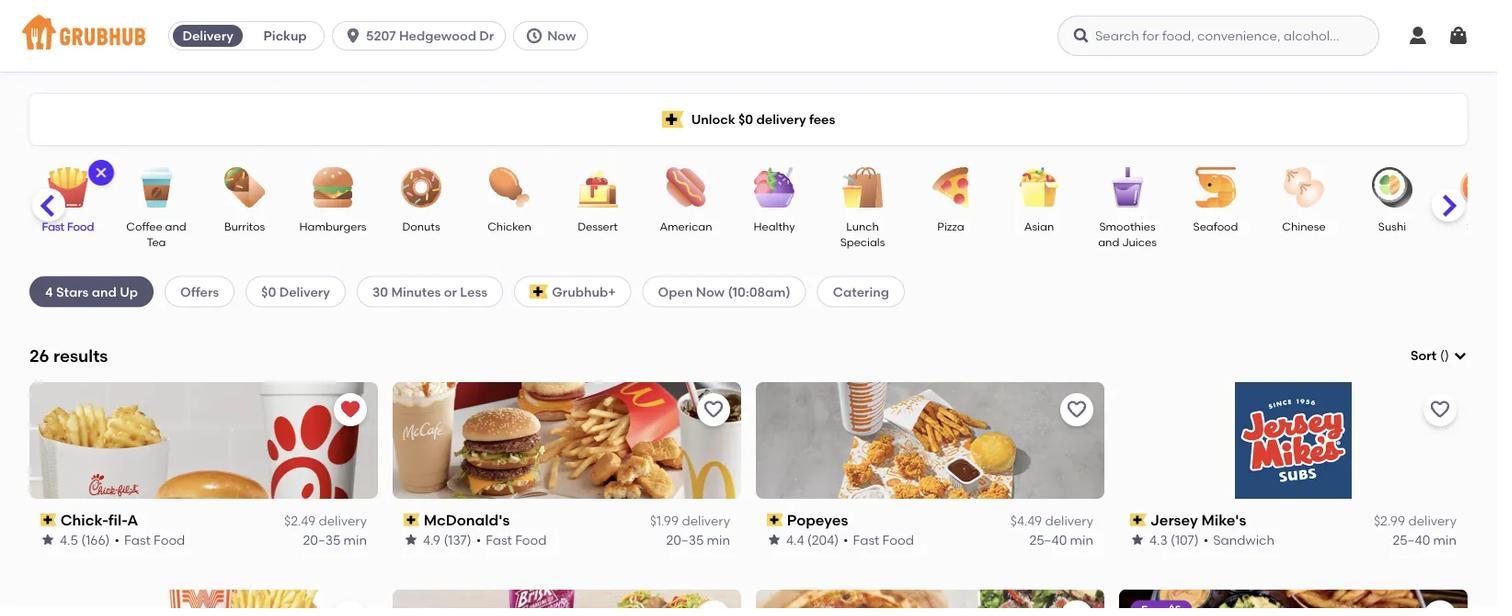 Task type: locate. For each thing, give the bounding box(es) containing it.
0 horizontal spatial now
[[547, 28, 576, 44]]

0 horizontal spatial delivery
[[183, 28, 233, 44]]

• fast food down mcdonald's
[[476, 532, 547, 548]]

chick-fil-a
[[60, 512, 138, 530]]

20–35 down '$1.99 delivery'
[[666, 532, 704, 548]]

$1.99 delivery
[[650, 514, 730, 529]]

25–40
[[1030, 532, 1067, 548], [1393, 532, 1431, 548]]

20–35 down $2.49 delivery
[[303, 532, 341, 548]]

2 subscription pass image from the left
[[767, 514, 783, 527]]

mike's
[[1202, 512, 1247, 530]]

0 horizontal spatial • fast food
[[115, 532, 185, 548]]

asian image
[[1007, 167, 1072, 208]]

jersey mike's
[[1150, 512, 1247, 530]]

star icon image left 4.3
[[1130, 533, 1145, 548]]

Search for food, convenience, alcohol... search field
[[1058, 16, 1380, 56]]

2 • from the left
[[476, 532, 481, 548]]

2 25–40 min from the left
[[1393, 532, 1457, 548]]

star icon image for mcdonald's
[[404, 533, 419, 548]]

1 horizontal spatial svg image
[[1073, 27, 1091, 45]]

subscription pass image
[[40, 514, 57, 527], [767, 514, 783, 527], [1130, 514, 1147, 527]]

0 vertical spatial and
[[165, 220, 186, 233]]

food down "fast food" image
[[67, 220, 94, 233]]

• right (137) on the left of the page
[[476, 532, 481, 548]]

min for popeyes
[[1070, 532, 1094, 548]]

$0 right offers
[[261, 284, 276, 300]]

lunch specials
[[840, 220, 885, 249]]

save this restaurant image
[[1066, 399, 1088, 421], [703, 607, 725, 610], [1066, 607, 1088, 610]]

food up whataburger logo
[[154, 532, 185, 548]]

svg image
[[344, 27, 363, 45], [1073, 27, 1091, 45], [1453, 349, 1468, 364]]

results
[[53, 346, 108, 366]]

popeyes
[[787, 512, 848, 530]]

1 horizontal spatial grubhub plus flag logo image
[[662, 111, 684, 128]]

(137)
[[444, 532, 472, 548]]

fast food
[[42, 220, 94, 233]]

25–40 min for jersey mike's
[[1393, 532, 1457, 548]]

and inside smoothies and juices
[[1098, 236, 1120, 249]]

save this restaurant button
[[697, 393, 730, 427], [1061, 393, 1094, 427], [1424, 393, 1457, 427], [697, 601, 730, 610], [1061, 601, 1094, 610], [1424, 601, 1457, 610]]

now button
[[513, 21, 596, 51]]

• for mcdonald's
[[476, 532, 481, 548]]

20–35 for mcdonald's
[[666, 532, 704, 548]]

2 • fast food from the left
[[476, 532, 547, 548]]

25–40 min down $2.99 delivery
[[1393, 532, 1457, 548]]

1 min from the left
[[344, 532, 367, 548]]

0 horizontal spatial subscription pass image
[[40, 514, 57, 527]]

1 star icon image from the left
[[40, 533, 55, 548]]

4 min from the left
[[1434, 532, 1457, 548]]

0 horizontal spatial 20–35 min
[[303, 532, 367, 548]]

1 • fast food from the left
[[115, 532, 185, 548]]

2 25–40 from the left
[[1393, 532, 1431, 548]]

$0 right unlock
[[739, 112, 753, 127]]

none field containing sort
[[1411, 347, 1468, 365]]

food up taco bell logo
[[515, 532, 547, 548]]

min down $2.99 delivery
[[1434, 532, 1457, 548]]

delivery
[[757, 112, 806, 127], [319, 514, 367, 529], [682, 514, 730, 529], [1045, 514, 1094, 529], [1409, 514, 1457, 529]]

1 horizontal spatial 25–40
[[1393, 532, 1431, 548]]

2 horizontal spatial and
[[1098, 236, 1120, 249]]

and for coffee and tea
[[165, 220, 186, 233]]

0 horizontal spatial grubhub plus flag logo image
[[530, 285, 549, 299]]

now inside 'button'
[[547, 28, 576, 44]]

delivery right $4.49
[[1045, 514, 1094, 529]]

4.4 (204)
[[786, 532, 839, 548]]

now
[[547, 28, 576, 44], [696, 284, 725, 300]]

save this restaurant image for taco bell logo
[[703, 607, 725, 610]]

• fast food
[[115, 532, 185, 548], [476, 532, 547, 548], [844, 532, 914, 548]]

chinese
[[1283, 220, 1326, 233]]

delivery for jersey mike's
[[1409, 514, 1457, 529]]

tea
[[147, 236, 166, 249]]

$0 delivery
[[261, 284, 330, 300]]

20–35 min down $2.49 delivery
[[303, 532, 367, 548]]

$2.49
[[284, 514, 316, 529]]

food
[[67, 220, 94, 233], [154, 532, 185, 548], [515, 532, 547, 548], [883, 532, 914, 548]]

1 horizontal spatial and
[[165, 220, 186, 233]]

or
[[444, 284, 457, 300]]

delivery right $2.49
[[319, 514, 367, 529]]

juices
[[1122, 236, 1157, 249]]

1 • from the left
[[115, 532, 120, 548]]

25–40 for popeyes
[[1030, 532, 1067, 548]]

burritos image
[[212, 167, 277, 208]]

min
[[344, 532, 367, 548], [707, 532, 730, 548], [1070, 532, 1094, 548], [1434, 532, 1457, 548]]

1 horizontal spatial 20–35 min
[[666, 532, 730, 548]]

up
[[120, 284, 138, 300]]

• for jersey mike's
[[1204, 532, 1209, 548]]

save this restaurant button for mcdonald's logo
[[697, 393, 730, 427]]

None field
[[1411, 347, 1468, 365]]

25–40 down $2.99 delivery
[[1393, 532, 1431, 548]]

20–35
[[303, 532, 341, 548], [666, 532, 704, 548]]

minutes
[[391, 284, 441, 300]]

and inside coffee and tea
[[165, 220, 186, 233]]

fast right (204)
[[853, 532, 880, 548]]

$1.99
[[650, 514, 679, 529]]

0 vertical spatial $0
[[739, 112, 753, 127]]

• for chick-fil-a
[[115, 532, 120, 548]]

30
[[372, 284, 388, 300]]

fast for mcdonald's
[[486, 532, 512, 548]]

subscription pass image left jersey
[[1130, 514, 1147, 527]]

5207 hedgewood dr button
[[332, 21, 513, 51]]

1 horizontal spatial • fast food
[[476, 532, 547, 548]]

25–40 for jersey mike's
[[1393, 532, 1431, 548]]

min for jersey mike's
[[1434, 532, 1457, 548]]

3 star icon image from the left
[[767, 533, 782, 548]]

delivery
[[183, 28, 233, 44], [279, 284, 330, 300]]

min down $2.49 delivery
[[344, 532, 367, 548]]

sort
[[1411, 348, 1437, 364]]

0 horizontal spatial 20–35
[[303, 532, 341, 548]]

food up mod pizza (south shore) logo at the bottom right of page
[[883, 532, 914, 548]]

smoothies and juices
[[1098, 220, 1157, 249]]

delivery right $1.99
[[682, 514, 730, 529]]

4 • from the left
[[1204, 532, 1209, 548]]

4 star icon image from the left
[[1130, 533, 1145, 548]]

svg image inside 5207 hedgewood dr button
[[344, 27, 363, 45]]

delivery down hamburgers
[[279, 284, 330, 300]]

0 horizontal spatial 25–40 min
[[1030, 532, 1094, 548]]

2 min from the left
[[707, 532, 730, 548]]

• down fil-
[[115, 532, 120, 548]]

• right (204)
[[844, 532, 849, 548]]

delivery left pickup button
[[183, 28, 233, 44]]

subscription pass image for popeyes
[[767, 514, 783, 527]]

save this restaurant image for popeyes logo
[[1066, 399, 1088, 421]]

1 vertical spatial $0
[[261, 284, 276, 300]]

20–35 min down '$1.99 delivery'
[[666, 532, 730, 548]]

1 horizontal spatial delivery
[[279, 284, 330, 300]]

3 • from the left
[[844, 532, 849, 548]]

1 horizontal spatial 20–35
[[666, 532, 704, 548]]

grubhub plus flag logo image
[[662, 111, 684, 128], [530, 285, 549, 299]]

1 vertical spatial grubhub plus flag logo image
[[530, 285, 549, 299]]

2 star icon image from the left
[[404, 533, 419, 548]]

0 vertical spatial grubhub plus flag logo image
[[662, 111, 684, 128]]

$0
[[739, 112, 753, 127], [261, 284, 276, 300]]

pickup button
[[247, 21, 324, 51]]

min down the $4.49 delivery
[[1070, 532, 1094, 548]]

1 vertical spatial and
[[1098, 236, 1120, 249]]

1 25–40 min from the left
[[1030, 532, 1094, 548]]

dr
[[480, 28, 494, 44]]

save this restaurant button for taco bell logo
[[697, 601, 730, 610]]

1 subscription pass image from the left
[[40, 514, 57, 527]]

•
[[115, 532, 120, 548], [476, 532, 481, 548], [844, 532, 849, 548], [1204, 532, 1209, 548]]

save this restaurant button for "jersey mike's logo"
[[1424, 393, 1457, 427]]

25–40 min
[[1030, 532, 1094, 548], [1393, 532, 1457, 548]]

3 subscription pass image from the left
[[1130, 514, 1147, 527]]

sandwich
[[1213, 532, 1275, 548]]

$2.99
[[1374, 514, 1406, 529]]

lunch
[[846, 220, 879, 233]]

4 stars and up
[[45, 284, 138, 300]]

1 20–35 min from the left
[[303, 532, 367, 548]]

chick-fil-a logo image
[[29, 382, 378, 499]]

0 vertical spatial now
[[547, 28, 576, 44]]

mod pizza (south shore) logo image
[[756, 590, 1105, 610]]

(
[[1441, 348, 1445, 364]]

burritos
[[224, 220, 265, 233]]

min down '$1.99 delivery'
[[707, 532, 730, 548]]

delivery inside delivery button
[[183, 28, 233, 44]]

26 results
[[29, 346, 108, 366]]

3 min from the left
[[1070, 532, 1094, 548]]

and up tea in the left top of the page
[[165, 220, 186, 233]]

1 horizontal spatial subscription pass image
[[767, 514, 783, 527]]

25–40 min down the $4.49 delivery
[[1030, 532, 1094, 548]]

min for mcdonald's
[[707, 532, 730, 548]]

• sandwich
[[1204, 532, 1275, 548]]

now right open
[[696, 284, 725, 300]]

and left up
[[92, 284, 117, 300]]

• fast food down a
[[115, 532, 185, 548]]

0 vertical spatial delivery
[[183, 28, 233, 44]]

save this restaurant image for mod pizza (south shore) logo at the bottom right of page
[[1066, 607, 1088, 610]]

fast for popeyes
[[853, 532, 880, 548]]

and
[[165, 220, 186, 233], [1098, 236, 1120, 249], [92, 284, 117, 300]]

1 25–40 from the left
[[1030, 532, 1067, 548]]

sort ( )
[[1411, 348, 1450, 364]]

0 horizontal spatial svg image
[[344, 27, 363, 45]]

star icon image left the 4.4
[[767, 533, 782, 548]]

• down jersey mike's at the bottom of page
[[1204, 532, 1209, 548]]

1 20–35 from the left
[[303, 532, 341, 548]]

pizza image
[[919, 167, 983, 208]]

26
[[29, 346, 49, 366]]

fast food image
[[36, 167, 100, 208]]

0 horizontal spatial 25–40
[[1030, 532, 1067, 548]]

25–40 down the $4.49 delivery
[[1030, 532, 1067, 548]]

fast down mcdonald's
[[486, 532, 512, 548]]

grubhub plus flag logo image for unlock $0 delivery fees
[[662, 111, 684, 128]]

fast down a
[[124, 532, 151, 548]]

2 20–35 from the left
[[666, 532, 704, 548]]

star icon image down subscription pass image
[[404, 533, 419, 548]]

2 20–35 min from the left
[[666, 532, 730, 548]]

0 horizontal spatial $0
[[261, 284, 276, 300]]

20–35 min for chick-fil-a
[[303, 532, 367, 548]]

2 horizontal spatial svg image
[[1453, 349, 1468, 364]]

delivery for popeyes
[[1045, 514, 1094, 529]]

25–40 min for popeyes
[[1030, 532, 1094, 548]]

1 vertical spatial delivery
[[279, 284, 330, 300]]

2 vertical spatial and
[[92, 284, 117, 300]]

• fast food right (204)
[[844, 532, 914, 548]]

chicken image
[[477, 167, 542, 208]]

star icon image
[[40, 533, 55, 548], [404, 533, 419, 548], [767, 533, 782, 548], [1130, 533, 1145, 548]]

star icon image left 4.5
[[40, 533, 55, 548]]

fast
[[42, 220, 65, 233], [124, 532, 151, 548], [486, 532, 512, 548], [853, 532, 880, 548]]

1 horizontal spatial 25–40 min
[[1393, 532, 1457, 548]]

and down smoothies
[[1098, 236, 1120, 249]]

1 horizontal spatial now
[[696, 284, 725, 300]]

4.5
[[60, 532, 78, 548]]

grubhub plus flag logo image left 'grubhub+'
[[530, 285, 549, 299]]

$4.49 delivery
[[1011, 514, 1094, 529]]

smoothies
[[1100, 220, 1156, 233]]

mcdonald's
[[424, 512, 510, 530]]

20–35 min
[[303, 532, 367, 548], [666, 532, 730, 548]]

save this restaurant image
[[703, 399, 725, 421], [1429, 399, 1451, 421], [1429, 607, 1451, 610]]

0 horizontal spatial and
[[92, 284, 117, 300]]

3 • fast food from the left
[[844, 532, 914, 548]]

grubhub plus flag logo image left unlock
[[662, 111, 684, 128]]

unlock $0 delivery fees
[[691, 112, 836, 127]]

svg image
[[1407, 25, 1429, 47], [1448, 25, 1470, 47], [525, 27, 544, 45], [94, 166, 109, 180]]

hamburgers
[[299, 220, 367, 233]]

fast down "fast food" image
[[42, 220, 65, 233]]

subscription pass image left the chick-
[[40, 514, 57, 527]]

2 horizontal spatial subscription pass image
[[1130, 514, 1147, 527]]

donuts
[[402, 220, 440, 233]]

mcdonald's logo image
[[393, 382, 741, 499]]

subscription pass image left popeyes
[[767, 514, 783, 527]]

delivery right $2.99
[[1409, 514, 1457, 529]]

5207 hedgewood dr
[[366, 28, 494, 44]]

20–35 min for mcdonald's
[[666, 532, 730, 548]]

coffee and tea image
[[124, 167, 189, 208]]

2 horizontal spatial • fast food
[[844, 532, 914, 548]]

now right "dr"
[[547, 28, 576, 44]]



Task type: vqa. For each thing, say whether or not it's contained in the screenshot.


Task type: describe. For each thing, give the bounding box(es) containing it.
delivery left fees
[[757, 112, 806, 127]]

save this restaurant image for mcdonald's
[[703, 399, 725, 421]]

catering
[[833, 284, 889, 300]]

1 vertical spatial now
[[696, 284, 725, 300]]

stars
[[56, 284, 89, 300]]

delivery for mcdonald's
[[682, 514, 730, 529]]

dessert image
[[566, 167, 630, 208]]

soup
[[1467, 220, 1495, 233]]

jersey mike's logo image
[[1235, 382, 1352, 499]]

sushi
[[1379, 220, 1407, 233]]

offers
[[180, 284, 219, 300]]

healthy
[[754, 220, 795, 233]]

food for chick-fil-a
[[154, 532, 185, 548]]

(107)
[[1171, 532, 1199, 548]]

subscription pass image for jersey mike's
[[1130, 514, 1147, 527]]

open now (10:08am)
[[658, 284, 791, 300]]

4.4
[[786, 532, 804, 548]]

save this restaurant image for jersey mike's
[[1429, 399, 1451, 421]]

5207
[[366, 28, 396, 44]]

american image
[[654, 167, 718, 208]]

pizza
[[938, 220, 965, 233]]

unlock
[[691, 112, 735, 127]]

fees
[[809, 112, 836, 127]]

$2.49 delivery
[[284, 514, 367, 529]]

4
[[45, 284, 53, 300]]

food for mcdonald's
[[515, 532, 547, 548]]

american
[[660, 220, 712, 233]]

(166)
[[81, 532, 110, 548]]

4.5 (166)
[[60, 532, 110, 548]]

coffee
[[126, 220, 163, 233]]

jersey
[[1150, 512, 1198, 530]]

$2.99 delivery
[[1374, 514, 1457, 529]]

fast for chick-fil-a
[[124, 532, 151, 548]]

20–35 for chick-fil-a
[[303, 532, 341, 548]]

• fast food for popeyes
[[844, 532, 914, 548]]

delivery button
[[169, 21, 247, 51]]

star icon image for jersey mike's
[[1130, 533, 1145, 548]]

(204)
[[807, 532, 839, 548]]

grubhub plus flag logo image for grubhub+
[[530, 285, 549, 299]]

)
[[1445, 348, 1450, 364]]

4.3
[[1150, 532, 1168, 548]]

seafood
[[1194, 220, 1239, 233]]

30 minutes or less
[[372, 284, 488, 300]]

dessert
[[578, 220, 618, 233]]

delivery for chick-fil-a
[[319, 514, 367, 529]]

4.9
[[423, 532, 441, 548]]

chick-
[[60, 512, 108, 530]]

• for popeyes
[[844, 532, 849, 548]]

whataburger logo image
[[29, 590, 378, 610]]

save this restaurant button for popeyes logo
[[1061, 393, 1094, 427]]

smoothies and juices image
[[1096, 167, 1160, 208]]

• fast food for chick-fil-a
[[115, 532, 185, 548]]

donuts image
[[389, 167, 453, 208]]

sushi image
[[1360, 167, 1425, 208]]

open
[[658, 284, 693, 300]]

fil-
[[108, 512, 127, 530]]

seafood image
[[1184, 167, 1248, 208]]

hedgewood
[[399, 28, 476, 44]]

a
[[127, 512, 138, 530]]

healthy image
[[742, 167, 807, 208]]

1 horizontal spatial $0
[[739, 112, 753, 127]]

$4.49
[[1011, 514, 1042, 529]]

subscription pass image for chick-fil-a
[[40, 514, 57, 527]]

4.3 (107)
[[1150, 532, 1199, 548]]

food for popeyes
[[883, 532, 914, 548]]

subscription pass image
[[404, 514, 420, 527]]

asian
[[1025, 220, 1054, 233]]

4.9 (137)
[[423, 532, 472, 548]]

and for smoothies and juices
[[1098, 236, 1120, 249]]

specials
[[840, 236, 885, 249]]

main navigation navigation
[[0, 0, 1497, 72]]

star icon image for popeyes
[[767, 533, 782, 548]]

saved restaurant image
[[339, 399, 361, 421]]

chicken
[[488, 220, 531, 233]]

svg image inside now 'button'
[[525, 27, 544, 45]]

coffee and tea
[[126, 220, 186, 249]]

save this restaurant button for mod pizza (south shore) logo at the bottom right of page
[[1061, 601, 1094, 610]]

chinese image
[[1272, 167, 1337, 208]]

• fast food for mcdonald's
[[476, 532, 547, 548]]

grubhub+
[[552, 284, 616, 300]]

min for chick-fil-a
[[344, 532, 367, 548]]

less
[[460, 284, 488, 300]]

happy chicks (e 6th st) -  logo image
[[1119, 590, 1468, 610]]

hamburgers image
[[301, 167, 365, 208]]

popeyes logo image
[[756, 382, 1105, 499]]

saved restaurant button
[[334, 393, 367, 427]]

star icon image for chick-fil-a
[[40, 533, 55, 548]]

taco bell logo image
[[393, 590, 741, 610]]

pickup
[[264, 28, 307, 44]]

(10:08am)
[[728, 284, 791, 300]]

lunch specials image
[[831, 167, 895, 208]]



